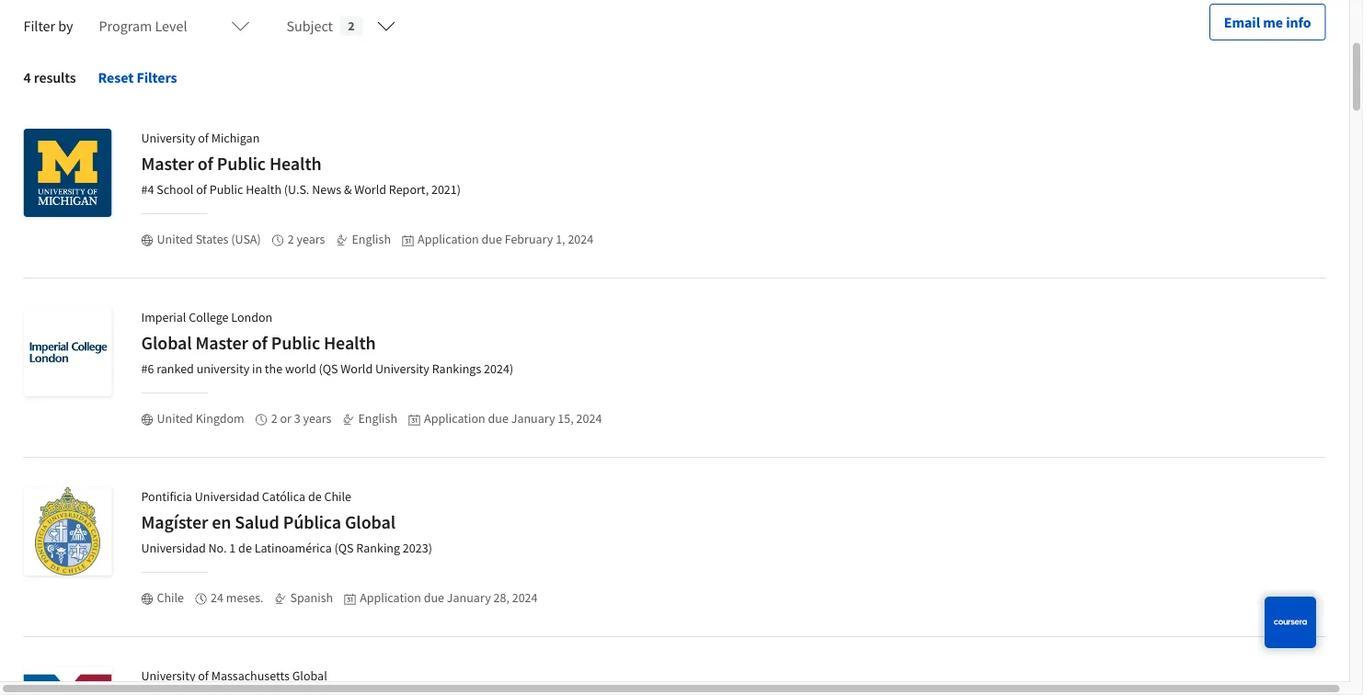 Task type: vqa. For each thing, say whether or not it's contained in the screenshot.
the top Master
yes



Task type: locate. For each thing, give the bounding box(es) containing it.
english down &
[[352, 231, 391, 248]]

university for global
[[141, 668, 195, 685]]

2024 for global master of public health
[[576, 411, 602, 427]]

due
[[482, 231, 502, 248], [488, 411, 508, 427], [424, 590, 444, 607]]

rankings
[[432, 361, 481, 378]]

2
[[348, 18, 355, 34], [288, 231, 294, 248], [271, 411, 277, 427]]

1 vertical spatial english
[[358, 411, 397, 427]]

1 horizontal spatial 2
[[288, 231, 294, 248]]

0 vertical spatial master
[[141, 153, 194, 176]]

28,
[[493, 590, 509, 607]]

(u.s.
[[284, 182, 309, 198]]

the
[[265, 361, 283, 378]]

1 vertical spatial master
[[195, 332, 248, 355]]

of
[[198, 130, 209, 147], [198, 153, 213, 176], [196, 182, 207, 198], [252, 332, 267, 355], [198, 668, 209, 685]]

0 vertical spatial (qs
[[319, 361, 338, 378]]

filter
[[23, 17, 55, 35]]

application due january 15, 2024
[[424, 411, 602, 427]]

public down the michigan
[[217, 153, 266, 176]]

world
[[285, 361, 316, 378]]

de right 1
[[238, 540, 252, 557]]

2024 right the 28,
[[512, 590, 538, 607]]

(qs left ranking
[[334, 540, 354, 557]]

university of michigan image
[[23, 129, 112, 218]]

university up school
[[141, 130, 195, 147]]

filters
[[137, 69, 177, 87]]

program
[[99, 17, 152, 35]]

0 vertical spatial english
[[352, 231, 391, 248]]

university inside the university of michigan master of public health #4 school of public health (u.s. news & world report, 2021)
[[141, 130, 195, 147]]

english
[[352, 231, 391, 248], [358, 411, 397, 427]]

2 vertical spatial 2024
[[512, 590, 538, 607]]

health left (u.s.
[[246, 182, 281, 198]]

2 left or
[[271, 411, 277, 427]]

2023)
[[403, 540, 432, 557]]

chile up pública
[[324, 489, 351, 505]]

1 horizontal spatial january
[[511, 411, 555, 427]]

1 vertical spatial global
[[345, 511, 396, 534]]

4 results
[[23, 69, 76, 87]]

global up ranking
[[345, 511, 396, 534]]

#6
[[141, 361, 154, 378]]

0 horizontal spatial 2
[[271, 411, 277, 427]]

years
[[297, 231, 325, 248], [303, 411, 332, 427]]

united left states
[[157, 231, 193, 248]]

2024 right 1,
[[568, 231, 593, 248]]

1 vertical spatial university
[[375, 361, 429, 378]]

years right 3
[[303, 411, 332, 427]]

1 horizontal spatial de
[[308, 489, 322, 505]]

due left february
[[482, 231, 502, 248]]

university left rankings
[[375, 361, 429, 378]]

email
[[1224, 13, 1260, 32]]

#4
[[141, 182, 154, 198]]

public up world
[[271, 332, 320, 355]]

public right school
[[209, 182, 243, 198]]

universidad down magíster
[[141, 540, 206, 557]]

0 horizontal spatial de
[[238, 540, 252, 557]]

years down (u.s.
[[297, 231, 325, 248]]

2 vertical spatial application
[[360, 590, 421, 607]]

public
[[217, 153, 266, 176], [209, 182, 243, 198], [271, 332, 320, 355]]

1 vertical spatial (qs
[[334, 540, 354, 557]]

2 vertical spatial public
[[271, 332, 320, 355]]

master
[[141, 153, 194, 176], [195, 332, 248, 355]]

master up school
[[141, 153, 194, 176]]

application
[[418, 231, 479, 248], [424, 411, 485, 427], [360, 590, 421, 607]]

1 vertical spatial de
[[238, 540, 252, 557]]

1 horizontal spatial chile
[[324, 489, 351, 505]]

(qs
[[319, 361, 338, 378], [334, 540, 354, 557]]

health
[[269, 153, 322, 176], [246, 182, 281, 198], [324, 332, 376, 355]]

application down 2021)
[[418, 231, 479, 248]]

united states (usa)
[[157, 231, 261, 248]]

global inside imperial college london global master of public health #6 ranked university in the world (qs world university rankings 2024)
[[141, 332, 192, 355]]

2024 for master of public health
[[568, 231, 593, 248]]

of up in
[[252, 332, 267, 355]]

united left kingdom
[[157, 411, 193, 427]]

2024 right "15,"
[[576, 411, 602, 427]]

&
[[344, 182, 352, 198]]

world right world
[[341, 361, 373, 378]]

2 vertical spatial due
[[424, 590, 444, 607]]

english for master of public health
[[352, 231, 391, 248]]

due down the 2023)
[[424, 590, 444, 607]]

1 vertical spatial universidad
[[141, 540, 206, 557]]

university of michigan master of public health #4 school of public health (u.s. news & world report, 2021)
[[141, 130, 461, 198]]

2 years
[[288, 231, 325, 248]]

reset
[[98, 69, 134, 87]]

world for master of public health
[[354, 182, 386, 198]]

of left 'massachusetts'
[[198, 668, 209, 685]]

application down ranking
[[360, 590, 421, 607]]

massachusetts
[[211, 668, 290, 685]]

global
[[141, 332, 192, 355], [345, 511, 396, 534], [292, 668, 327, 685]]

email me info button
[[1209, 4, 1326, 41]]

english right 2 or 3 years
[[358, 411, 397, 427]]

1 horizontal spatial global
[[292, 668, 327, 685]]

0 horizontal spatial january
[[447, 590, 491, 607]]

january for global master of public health
[[511, 411, 555, 427]]

1 vertical spatial application
[[424, 411, 485, 427]]

january for magíster en salud pública global
[[447, 590, 491, 607]]

university left 'massachusetts'
[[141, 668, 195, 685]]

due down 2024) at the bottom left of page
[[488, 411, 508, 427]]

master up university
[[195, 332, 248, 355]]

0 vertical spatial health
[[269, 153, 322, 176]]

application for magíster en salud pública global
[[360, 590, 421, 607]]

2 vertical spatial health
[[324, 332, 376, 355]]

0 horizontal spatial master
[[141, 153, 194, 176]]

(qs right world
[[319, 361, 338, 378]]

0 vertical spatial january
[[511, 411, 555, 427]]

0 vertical spatial chile
[[324, 489, 351, 505]]

of left the michigan
[[198, 130, 209, 147]]

1 horizontal spatial master
[[195, 332, 248, 355]]

filter by
[[23, 17, 73, 35]]

info
[[1286, 13, 1311, 32]]

2 vertical spatial university
[[141, 668, 195, 685]]

world
[[354, 182, 386, 198], [341, 361, 373, 378]]

0 vertical spatial university
[[141, 130, 195, 147]]

2 vertical spatial 2
[[271, 411, 277, 427]]

1 united from the top
[[157, 231, 193, 248]]

0 vertical spatial 2
[[348, 18, 355, 34]]

of inside imperial college london global master of public health #6 ranked university in the world (qs world university rankings 2024)
[[252, 332, 267, 355]]

2024 for magíster en salud pública global
[[512, 590, 538, 607]]

pública
[[283, 511, 341, 534]]

program level button
[[88, 4, 261, 48]]

global for university of massachusetts global
[[292, 668, 327, 685]]

de up pública
[[308, 489, 322, 505]]

results
[[34, 69, 76, 87]]

0 vertical spatial global
[[141, 332, 192, 355]]

united
[[157, 231, 193, 248], [157, 411, 193, 427]]

university for master
[[141, 130, 195, 147]]

january left "15,"
[[511, 411, 555, 427]]

global right 'massachusetts'
[[292, 668, 327, 685]]

de
[[308, 489, 322, 505], [238, 540, 252, 557]]

2 right subject
[[348, 18, 355, 34]]

1 vertical spatial years
[[303, 411, 332, 427]]

universidad up en
[[195, 489, 259, 505]]

world for global master of public health
[[341, 361, 373, 378]]

1 vertical spatial world
[[341, 361, 373, 378]]

2 horizontal spatial global
[[345, 511, 396, 534]]

2 united from the top
[[157, 411, 193, 427]]

chile left 24 on the bottom
[[157, 590, 184, 607]]

university
[[141, 130, 195, 147], [375, 361, 429, 378], [141, 668, 195, 685]]

application for global master of public health
[[424, 411, 485, 427]]

of right school
[[196, 182, 207, 198]]

january left the 28,
[[447, 590, 491, 607]]

0 vertical spatial 2024
[[568, 231, 593, 248]]

0 horizontal spatial global
[[141, 332, 192, 355]]

united kingdom
[[157, 411, 244, 427]]

health up (u.s.
[[269, 153, 322, 176]]

1 vertical spatial due
[[488, 411, 508, 427]]

january
[[511, 411, 555, 427], [447, 590, 491, 607]]

kingdom
[[196, 411, 244, 427]]

united for master
[[157, 231, 193, 248]]

0 vertical spatial application
[[418, 231, 479, 248]]

0 vertical spatial world
[[354, 182, 386, 198]]

15,
[[558, 411, 574, 427]]

university of massachusetts global
[[141, 668, 327, 685]]

health up 2 or 3 years
[[324, 332, 376, 355]]

0 vertical spatial united
[[157, 231, 193, 248]]

2 right (usa)
[[288, 231, 294, 248]]

no.
[[208, 540, 227, 557]]

english for global master of public health
[[358, 411, 397, 427]]

1 vertical spatial 2024
[[576, 411, 602, 427]]

1,
[[556, 231, 565, 248]]

2 vertical spatial global
[[292, 668, 327, 685]]

world inside the university of michigan master of public health #4 school of public health (u.s. news & world report, 2021)
[[354, 182, 386, 198]]

0 vertical spatial due
[[482, 231, 502, 248]]

world inside imperial college london global master of public health #6 ranked university in the world (qs world university rankings 2024)
[[341, 361, 373, 378]]

2024
[[568, 231, 593, 248], [576, 411, 602, 427], [512, 590, 538, 607]]

1 vertical spatial january
[[447, 590, 491, 607]]

global down imperial
[[141, 332, 192, 355]]

(qs inside pontificia universidad católica de chile magíster en salud pública global universidad no. 1 de latinoamérica (qs ranking 2023)
[[334, 540, 354, 557]]

0 horizontal spatial chile
[[157, 590, 184, 607]]

1 vertical spatial united
[[157, 411, 193, 427]]

2024)
[[484, 361, 513, 378]]

1 vertical spatial 2
[[288, 231, 294, 248]]

2 for health
[[288, 231, 294, 248]]

application down rankings
[[424, 411, 485, 427]]

world right &
[[354, 182, 386, 198]]

1 vertical spatial public
[[209, 182, 243, 198]]

chile
[[324, 489, 351, 505], [157, 590, 184, 607]]

school
[[157, 182, 194, 198]]

or
[[280, 411, 291, 427]]

1 vertical spatial chile
[[157, 590, 184, 607]]

universidad
[[195, 489, 259, 505], [141, 540, 206, 557]]



Task type: describe. For each thing, give the bounding box(es) containing it.
master inside imperial college london global master of public health #6 ranked university in the world (qs world university rankings 2024)
[[195, 332, 248, 355]]

application due january 28, 2024
[[360, 590, 538, 607]]

(qs inside imperial college london global master of public health #6 ranked university in the world (qs world university rankings 2024)
[[319, 361, 338, 378]]

24 meses.
[[211, 590, 264, 607]]

email me info
[[1224, 13, 1311, 32]]

michigan
[[211, 130, 260, 147]]

news
[[312, 182, 341, 198]]

february
[[505, 231, 553, 248]]

imperial
[[141, 309, 186, 326]]

24
[[211, 590, 223, 607]]

2 horizontal spatial 2
[[348, 18, 355, 34]]

latinoamérica
[[254, 540, 332, 557]]

spanish
[[290, 590, 333, 607]]

university
[[196, 361, 249, 378]]

subject
[[286, 17, 333, 35]]

chile inside pontificia universidad católica de chile magíster en salud pública global universidad no. 1 de latinoamérica (qs ranking 2023)
[[324, 489, 351, 505]]

0 vertical spatial years
[[297, 231, 325, 248]]

states
[[196, 231, 229, 248]]

of down the michigan
[[198, 153, 213, 176]]

salud
[[235, 511, 279, 534]]

imperial college london global master of public health #6 ranked university in the world (qs world university rankings 2024)
[[141, 309, 513, 378]]

me
[[1263, 13, 1283, 32]]

level
[[155, 17, 187, 35]]

due for magíster en salud pública global
[[424, 590, 444, 607]]

due for global master of public health
[[488, 411, 508, 427]]

meses.
[[226, 590, 264, 607]]

global inside pontificia universidad católica de chile magíster en salud pública global universidad no. 1 de latinoamérica (qs ranking 2023)
[[345, 511, 396, 534]]

reset filters button
[[83, 56, 192, 100]]

en
[[212, 511, 231, 534]]

university inside imperial college london global master of public health #6 ranked university in the world (qs world university rankings 2024)
[[375, 361, 429, 378]]

by
[[58, 17, 73, 35]]

united for global
[[157, 411, 193, 427]]

ranking
[[356, 540, 400, 557]]

in
[[252, 361, 262, 378]]

global for imperial college london global master of public health #6 ranked university in the world (qs world university rankings 2024)
[[141, 332, 192, 355]]

0 vertical spatial universidad
[[195, 489, 259, 505]]

pontificia universidad católica de chile image
[[23, 488, 112, 576]]

reset filters
[[98, 69, 177, 87]]

2021)
[[431, 182, 461, 198]]

program level
[[99, 17, 187, 35]]

2 for public
[[271, 411, 277, 427]]

magíster
[[141, 511, 208, 534]]

3
[[294, 411, 300, 427]]

1 vertical spatial health
[[246, 182, 281, 198]]

pontificia universidad católica de chile magíster en salud pública global universidad no. 1 de latinoamérica (qs ranking 2023)
[[141, 489, 432, 557]]

4
[[23, 69, 31, 87]]

1
[[229, 540, 236, 557]]

report,
[[389, 182, 429, 198]]

master inside the university of michigan master of public health #4 school of public health (u.s. news & world report, 2021)
[[141, 153, 194, 176]]

due for master of public health
[[482, 231, 502, 248]]

london
[[231, 309, 272, 326]]

católica
[[262, 489, 305, 505]]

college
[[189, 309, 229, 326]]

imperial college london image
[[23, 309, 112, 397]]

application for master of public health
[[418, 231, 479, 248]]

university of massachusetts global link
[[23, 638, 1326, 695]]

health inside imperial college london global master of public health #6 ranked university in the world (qs world university rankings 2024)
[[324, 332, 376, 355]]

ranked
[[157, 361, 194, 378]]

application due february 1, 2024
[[418, 231, 593, 248]]

public inside imperial college london global master of public health #6 ranked university in the world (qs world university rankings 2024)
[[271, 332, 320, 355]]

2 or 3 years
[[271, 411, 332, 427]]

0 vertical spatial public
[[217, 153, 266, 176]]

0 vertical spatial de
[[308, 489, 322, 505]]

(usa)
[[231, 231, 261, 248]]

pontificia
[[141, 489, 192, 505]]



